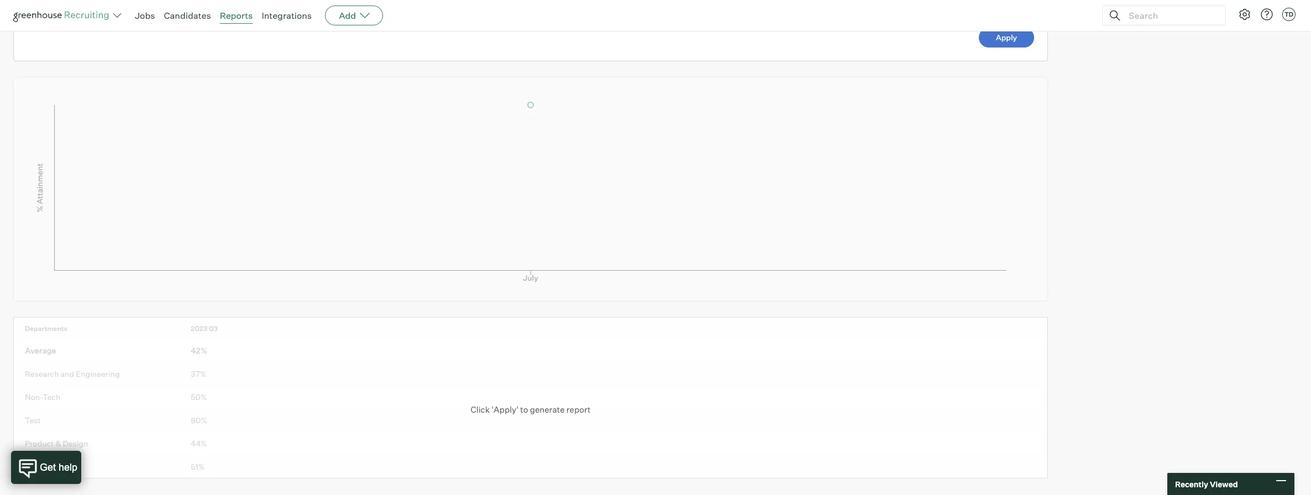 Task type: locate. For each thing, give the bounding box(es) containing it.
td
[[1285, 11, 1294, 18]]

row containing departments
[[14, 318, 1048, 339]]

q3
[[209, 325, 218, 333]]

7 row from the top
[[14, 456, 1048, 478]]

row containing average
[[14, 340, 1048, 362]]

add
[[339, 10, 356, 21]]

click
[[471, 405, 490, 415]]

row containing research and engineering
[[14, 363, 1048, 386]]

product
[[25, 439, 54, 449]]

row group containing average
[[14, 340, 1048, 363]]

row group containing research and engineering
[[14, 363, 1048, 386]]

row for row group containing average
[[14, 340, 1048, 362]]

2 row group from the top
[[14, 363, 1048, 386]]

1 row from the top
[[14, 318, 1048, 339]]

6 row group from the top
[[14, 456, 1048, 478]]

4 row group from the top
[[14, 409, 1048, 433]]

44%
[[191, 439, 207, 449]]

80%
[[191, 416, 208, 425]]

2023
[[191, 325, 207, 333]]

row containing non-tech
[[14, 386, 1048, 409]]

3 row from the top
[[14, 363, 1048, 386]]

1 row group from the top
[[14, 340, 1048, 363]]

row
[[14, 318, 1048, 339], [14, 340, 1048, 362], [14, 363, 1048, 386], [14, 386, 1048, 409], [14, 409, 1048, 432], [14, 433, 1048, 455], [14, 456, 1048, 478]]

6 row from the top
[[14, 433, 1048, 455]]

row containing test
[[14, 409, 1048, 432]]

generate
[[530, 405, 565, 415]]

row for row group containing test
[[14, 409, 1048, 432]]

'apply'
[[492, 405, 519, 415]]

3 row group from the top
[[14, 386, 1048, 409]]

5 row group from the top
[[14, 433, 1048, 456]]

42%
[[191, 346, 207, 356]]

5 row from the top
[[14, 409, 1048, 432]]

non-tech
[[25, 393, 60, 402]]

row group containing test
[[14, 409, 1048, 433]]

row containing university
[[14, 456, 1048, 478]]

to
[[521, 405, 528, 415]]

test
[[25, 416, 41, 425]]

university
[[25, 462, 62, 472]]

departments
[[25, 325, 68, 333]]

product & design
[[25, 439, 88, 449]]

row for row group containing university
[[14, 456, 1048, 478]]

grid
[[14, 318, 1048, 478]]

jobs link
[[135, 10, 155, 21]]

recently viewed
[[1176, 480, 1239, 489]]

candidates link
[[164, 10, 211, 21]]

row group containing university
[[14, 456, 1048, 478]]

integrations link
[[262, 10, 312, 21]]

apply
[[996, 33, 1018, 42]]

4 row from the top
[[14, 386, 1048, 409]]

integrations
[[262, 10, 312, 21]]

row group
[[14, 340, 1048, 363], [14, 363, 1048, 386], [14, 386, 1048, 409], [14, 409, 1048, 433], [14, 433, 1048, 456], [14, 456, 1048, 478]]

grid containing average
[[14, 318, 1048, 478]]

candidates
[[164, 10, 211, 21]]

reports link
[[220, 10, 253, 21]]

2 row from the top
[[14, 340, 1048, 362]]

td button
[[1281, 6, 1299, 23]]

research and engineering
[[25, 370, 120, 379]]

engineering
[[76, 370, 120, 379]]

report
[[567, 405, 591, 415]]

51%
[[191, 462, 205, 472]]

row containing product & design
[[14, 433, 1048, 455]]



Task type: describe. For each thing, give the bounding box(es) containing it.
50%
[[191, 393, 207, 402]]

non-
[[25, 393, 43, 402]]

apply button
[[979, 28, 1035, 48]]

click 'apply' to generate report
[[471, 405, 591, 415]]

row group containing product & design
[[14, 433, 1048, 456]]

research
[[25, 370, 59, 379]]

2023 q3
[[191, 325, 218, 333]]

td button
[[1283, 8, 1296, 21]]

viewed
[[1211, 480, 1239, 489]]

average
[[25, 346, 56, 356]]

add button
[[325, 6, 383, 25]]

and
[[61, 370, 74, 379]]

Search text field
[[1127, 7, 1216, 24]]

row for row group containing research and engineering
[[14, 363, 1048, 386]]

reports
[[220, 10, 253, 21]]

row for row group containing non-tech
[[14, 386, 1048, 409]]

jobs
[[135, 10, 155, 21]]

&
[[55, 439, 61, 449]]

greenhouse recruiting image
[[13, 9, 113, 22]]

row group containing non-tech
[[14, 386, 1048, 409]]

recently
[[1176, 480, 1209, 489]]

configure image
[[1239, 8, 1252, 21]]

37%
[[191, 370, 206, 379]]

xychart image
[[27, 78, 1035, 299]]

row for row group containing product & design
[[14, 433, 1048, 455]]

design
[[63, 439, 88, 449]]

tech
[[43, 393, 60, 402]]

row for grid containing average
[[14, 318, 1048, 339]]



Task type: vqa. For each thing, say whether or not it's contained in the screenshot.


